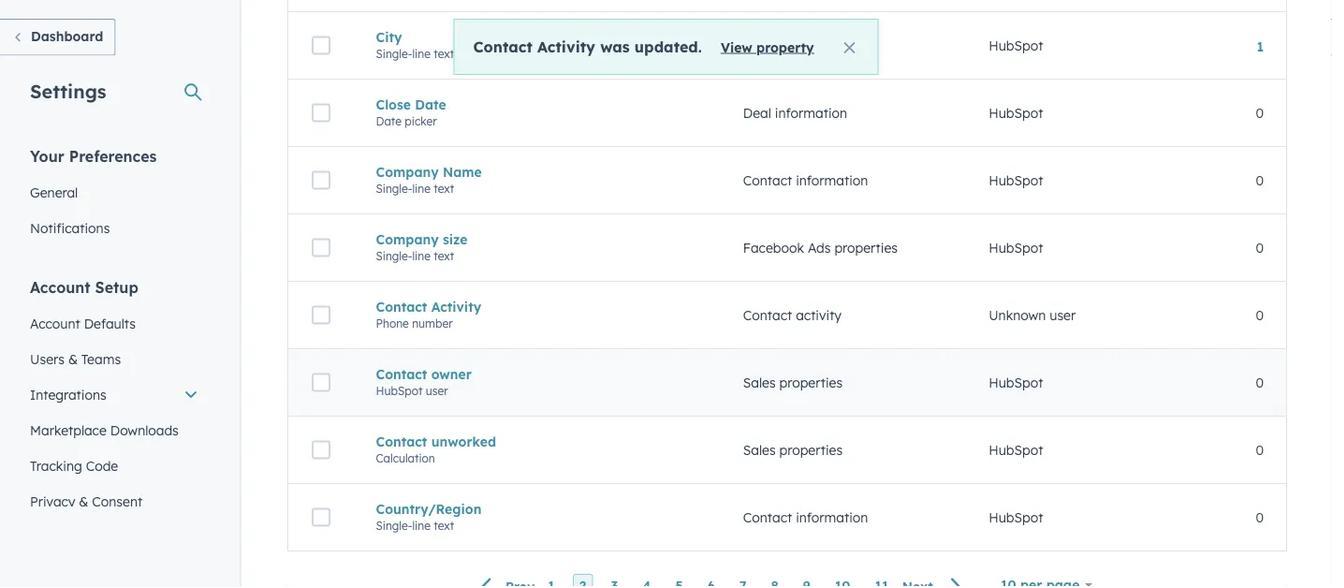 Task type: describe. For each thing, give the bounding box(es) containing it.
contact information for city
[[744, 37, 869, 54]]

calculation
[[376, 451, 435, 465]]

information for close date
[[775, 105, 848, 121]]

hubspot for city
[[989, 37, 1044, 54]]

hubspot for close date
[[989, 105, 1044, 121]]

1 vertical spatial properties
[[780, 374, 843, 391]]

teams
[[81, 351, 121, 367]]

1
[[1257, 38, 1264, 54]]

0 for country/region
[[1256, 509, 1264, 526]]

contact left the activity
[[744, 307, 793, 323]]

more button
[[831, 383, 901, 413]]

single- inside country/region single-line text
[[376, 519, 413, 533]]

facebook ads properties
[[744, 240, 898, 256]]

users & teams link
[[19, 341, 210, 377]]

your
[[30, 147, 64, 165]]

view property button
[[721, 39, 814, 55]]

line inside company size single-line text
[[413, 249, 431, 263]]

notifications link
[[19, 210, 210, 246]]

clone
[[778, 391, 808, 405]]

country/region single-line text
[[376, 501, 482, 533]]

hubspot for company size
[[989, 240, 1044, 256]]

company for company size
[[376, 231, 439, 248]]

close date date picker
[[376, 96, 447, 128]]

close image
[[844, 42, 856, 53]]

facebook
[[744, 240, 805, 256]]

0 for contact unworked
[[1256, 442, 1264, 458]]

users
[[30, 351, 65, 367]]

0 vertical spatial user
[[1050, 307, 1076, 323]]

information for country/region
[[796, 509, 869, 526]]

company size button
[[376, 231, 699, 248]]

& for users
[[68, 351, 78, 367]]

company name single-line text
[[376, 164, 482, 196]]

activity for was
[[538, 37, 596, 56]]

deal information
[[744, 105, 848, 121]]

text inside company size single-line text
[[434, 249, 455, 263]]

preferences
[[69, 147, 157, 165]]

company for company name
[[376, 164, 439, 180]]

0 for company size
[[1256, 240, 1264, 256]]

dashboard
[[31, 28, 103, 44]]

integrations button
[[19, 377, 210, 413]]

company size single-line text
[[376, 231, 468, 263]]

contact activity was updated. alert
[[454, 19, 879, 75]]

contact information for country/region
[[744, 509, 869, 526]]

1 sales properties from the top
[[744, 374, 843, 391]]

privacy & consent
[[30, 493, 143, 510]]

line inside the city single-line text
[[413, 47, 431, 61]]

account setup
[[30, 278, 138, 296]]

hubspot inside contact owner hubspot user
[[376, 384, 423, 398]]

user inside contact owner hubspot user
[[426, 384, 448, 398]]

general
[[30, 184, 78, 200]]

0 vertical spatial date
[[415, 96, 447, 113]]

country/region
[[376, 501, 482, 517]]

contact up pagination navigation
[[744, 509, 793, 526]]

2 sales properties from the top
[[744, 442, 843, 458]]

phone
[[376, 316, 409, 330]]

contact up facebook at top
[[744, 172, 793, 188]]

marketplace
[[30, 422, 107, 438]]

account for account defaults
[[30, 315, 80, 332]]

& for privacy
[[79, 493, 88, 510]]

0 for contact activity
[[1256, 307, 1264, 323]]

text inside the city single-line text
[[434, 47, 455, 61]]

users & teams
[[30, 351, 121, 367]]

notifications
[[30, 220, 110, 236]]

tracking
[[30, 458, 82, 474]]

activity for phone
[[431, 299, 482, 315]]

marketplace downloads link
[[19, 413, 210, 448]]

marketplace downloads
[[30, 422, 179, 438]]

pagination navigation
[[470, 574, 974, 587]]

1 button
[[1257, 38, 1264, 54]]

privacy & consent link
[[19, 484, 210, 519]]

owner
[[431, 366, 472, 382]]

ads
[[808, 240, 831, 256]]

contact up deal
[[744, 37, 793, 54]]



Task type: locate. For each thing, give the bounding box(es) containing it.
3 contact information from the top
[[744, 509, 869, 526]]

company
[[376, 164, 439, 180], [376, 231, 439, 248]]

2 vertical spatial contact information
[[744, 509, 869, 526]]

defaults
[[84, 315, 136, 332]]

text down size
[[434, 249, 455, 263]]

7 0 from the top
[[1256, 509, 1264, 526]]

city single-line text
[[376, 29, 455, 61]]

tracking code link
[[19, 448, 210, 484]]

sales left clone
[[744, 374, 776, 391]]

setup
[[95, 278, 138, 296]]

line inside company name single-line text
[[413, 181, 431, 196]]

activity left was
[[538, 37, 596, 56]]

contact up the close date button
[[473, 37, 533, 56]]

0 horizontal spatial user
[[426, 384, 448, 398]]

activity
[[796, 307, 842, 323]]

account up users
[[30, 315, 80, 332]]

& right "privacy"
[[79, 493, 88, 510]]

text inside country/region single-line text
[[434, 519, 455, 533]]

account setup element
[[19, 277, 210, 555]]

single- down city
[[376, 47, 413, 61]]

contact left owner
[[376, 366, 427, 382]]

text down name
[[434, 181, 455, 196]]

3 text from the top
[[434, 249, 455, 263]]

settings
[[30, 79, 106, 103]]

account for account setup
[[30, 278, 91, 296]]

date
[[415, 96, 447, 113], [376, 114, 402, 128]]

contact owner hubspot user
[[376, 366, 472, 398]]

0 vertical spatial account
[[30, 278, 91, 296]]

contact activity phone number
[[376, 299, 482, 330]]

date down close
[[376, 114, 402, 128]]

text
[[434, 47, 455, 61], [434, 181, 455, 196], [434, 249, 455, 263], [434, 519, 455, 533]]

0 horizontal spatial &
[[68, 351, 78, 367]]

1 horizontal spatial activity
[[538, 37, 596, 56]]

1 vertical spatial &
[[79, 493, 88, 510]]

privacy
[[30, 493, 75, 510]]

properties
[[835, 240, 898, 256], [780, 374, 843, 391], [780, 442, 843, 458]]

unknown
[[989, 307, 1047, 323]]

1 vertical spatial sales properties
[[744, 442, 843, 458]]

contact
[[473, 37, 533, 56], [744, 37, 793, 54], [744, 172, 793, 188], [376, 299, 427, 315], [744, 307, 793, 323], [376, 366, 427, 382], [376, 433, 427, 450], [744, 509, 793, 526]]

1 vertical spatial contact information
[[744, 172, 869, 188]]

hubspot for company name
[[989, 172, 1044, 188]]

activity inside alert
[[538, 37, 596, 56]]

1 vertical spatial company
[[376, 231, 439, 248]]

code
[[86, 458, 118, 474]]

0 vertical spatial contact information
[[744, 37, 869, 54]]

3 0 from the top
[[1256, 240, 1264, 256]]

city
[[376, 29, 402, 45]]

2 line from the top
[[413, 181, 431, 196]]

general link
[[19, 175, 210, 210]]

4 line from the top
[[413, 519, 431, 533]]

contact activity was updated.
[[473, 37, 702, 56]]

text down country/region
[[434, 519, 455, 533]]

2 company from the top
[[376, 231, 439, 248]]

0 horizontal spatial activity
[[431, 299, 482, 315]]

close date button
[[376, 96, 699, 113]]

account inside account defaults link
[[30, 315, 80, 332]]

contact inside contact unworked calculation
[[376, 433, 427, 450]]

size
[[443, 231, 468, 248]]

property
[[757, 39, 814, 55]]

dashboard link
[[0, 19, 116, 56]]

1 horizontal spatial date
[[415, 96, 447, 113]]

account
[[30, 278, 91, 296], [30, 315, 80, 332]]

line inside country/region single-line text
[[413, 519, 431, 533]]

0 for company name
[[1256, 172, 1264, 188]]

user down owner
[[426, 384, 448, 398]]

contact unworked button
[[376, 433, 699, 450]]

information
[[796, 37, 869, 54], [775, 105, 848, 121], [796, 172, 869, 188], [796, 509, 869, 526]]

0 vertical spatial sales
[[744, 374, 776, 391]]

3 line from the top
[[413, 249, 431, 263]]

line up close date date picker
[[413, 47, 431, 61]]

account up account defaults
[[30, 278, 91, 296]]

picker
[[405, 114, 437, 128]]

information for city
[[796, 37, 869, 54]]

line
[[413, 47, 431, 61], [413, 181, 431, 196], [413, 249, 431, 263], [413, 519, 431, 533]]

activity inside contact activity phone number
[[431, 299, 482, 315]]

was
[[601, 37, 630, 56]]

0 for close date
[[1256, 105, 1264, 121]]

user right unknown
[[1050, 307, 1076, 323]]

0 horizontal spatial date
[[376, 114, 402, 128]]

contact inside contact activity phone number
[[376, 299, 427, 315]]

unknown user
[[989, 307, 1076, 323]]

2 sales from the top
[[744, 442, 776, 458]]

consent
[[92, 493, 143, 510]]

city button
[[376, 29, 699, 45]]

contact inside contact owner hubspot user
[[376, 366, 427, 382]]

clone button
[[762, 383, 824, 413]]

contact owner button
[[376, 366, 699, 382]]

account defaults
[[30, 315, 136, 332]]

your preferences
[[30, 147, 157, 165]]

single-
[[376, 47, 413, 61], [376, 181, 413, 196], [376, 249, 413, 263], [376, 519, 413, 533]]

text inside company name single-line text
[[434, 181, 455, 196]]

2 0 from the top
[[1256, 172, 1264, 188]]

1 horizontal spatial user
[[1050, 307, 1076, 323]]

contact information for company name
[[744, 172, 869, 188]]

activity up number
[[431, 299, 482, 315]]

4 0 from the top
[[1256, 307, 1264, 323]]

properties down clone button
[[780, 442, 843, 458]]

4 single- from the top
[[376, 519, 413, 533]]

sales down clone button
[[744, 442, 776, 458]]

line up company size single-line text
[[413, 181, 431, 196]]

0
[[1256, 105, 1264, 121], [1256, 172, 1264, 188], [1256, 240, 1264, 256], [1256, 307, 1264, 323], [1256, 374, 1264, 391], [1256, 442, 1264, 458], [1256, 509, 1264, 526]]

2 single- from the top
[[376, 181, 413, 196]]

contact activity button
[[376, 299, 699, 315]]

1 sales from the top
[[744, 374, 776, 391]]

1 company from the top
[[376, 164, 439, 180]]

1 text from the top
[[434, 47, 455, 61]]

text up close date date picker
[[434, 47, 455, 61]]

deal
[[744, 105, 772, 121]]

1 vertical spatial activity
[[431, 299, 482, 315]]

1 horizontal spatial &
[[79, 493, 88, 510]]

6 0 from the top
[[1256, 442, 1264, 458]]

2 contact information from the top
[[744, 172, 869, 188]]

1 0 from the top
[[1256, 105, 1264, 121]]

sales
[[744, 374, 776, 391], [744, 442, 776, 458]]

single- inside company size single-line text
[[376, 249, 413, 263]]

company inside company size single-line text
[[376, 231, 439, 248]]

1 vertical spatial user
[[426, 384, 448, 398]]

unworked
[[431, 433, 496, 450]]

sales properties
[[744, 374, 843, 391], [744, 442, 843, 458]]

properties left more
[[780, 374, 843, 391]]

0 vertical spatial properties
[[835, 240, 898, 256]]

0 vertical spatial &
[[68, 351, 78, 367]]

4 text from the top
[[434, 519, 455, 533]]

properties right ads
[[835, 240, 898, 256]]

single- up the phone
[[376, 249, 413, 263]]

date up picker on the top of page
[[415, 96, 447, 113]]

sales properties down contact activity
[[744, 374, 843, 391]]

user
[[1050, 307, 1076, 323], [426, 384, 448, 398]]

0 vertical spatial activity
[[538, 37, 596, 56]]

sales properties down clone button
[[744, 442, 843, 458]]

5 0 from the top
[[1256, 374, 1264, 391]]

integrations
[[30, 386, 106, 403]]

single- inside the city single-line text
[[376, 47, 413, 61]]

view
[[721, 39, 753, 55]]

1 vertical spatial account
[[30, 315, 80, 332]]

more
[[847, 391, 874, 405]]

2 text from the top
[[434, 181, 455, 196]]

2 account from the top
[[30, 315, 80, 332]]

hubspot for contact unworked
[[989, 442, 1044, 458]]

contact up the phone
[[376, 299, 427, 315]]

company inside company name single-line text
[[376, 164, 439, 180]]

contact information
[[744, 37, 869, 54], [744, 172, 869, 188], [744, 509, 869, 526]]

contact unworked calculation
[[376, 433, 496, 465]]

downloads
[[110, 422, 179, 438]]

company name button
[[376, 164, 699, 180]]

close
[[376, 96, 411, 113]]

line down country/region
[[413, 519, 431, 533]]

view property
[[721, 39, 814, 55]]

name
[[443, 164, 482, 180]]

hubspot
[[989, 37, 1044, 54], [989, 105, 1044, 121], [989, 172, 1044, 188], [989, 240, 1044, 256], [989, 374, 1044, 391], [376, 384, 423, 398], [989, 442, 1044, 458], [989, 509, 1044, 526]]

1 vertical spatial date
[[376, 114, 402, 128]]

contact up calculation
[[376, 433, 427, 450]]

number
[[412, 316, 453, 330]]

&
[[68, 351, 78, 367], [79, 493, 88, 510]]

1 line from the top
[[413, 47, 431, 61]]

company left size
[[376, 231, 439, 248]]

1 contact information from the top
[[744, 37, 869, 54]]

0 vertical spatial company
[[376, 164, 439, 180]]

1 account from the top
[[30, 278, 91, 296]]

updated.
[[635, 37, 702, 56]]

contact activity
[[744, 307, 842, 323]]

3 single- from the top
[[376, 249, 413, 263]]

company down picker on the top of page
[[376, 164, 439, 180]]

2 vertical spatial properties
[[780, 442, 843, 458]]

hubspot for country/region
[[989, 509, 1044, 526]]

activity
[[538, 37, 596, 56], [431, 299, 482, 315]]

tracking code
[[30, 458, 118, 474]]

0 vertical spatial sales properties
[[744, 374, 843, 391]]

single- inside company name single-line text
[[376, 181, 413, 196]]

country/region button
[[376, 501, 699, 517]]

information for company name
[[796, 172, 869, 188]]

line up contact activity phone number
[[413, 249, 431, 263]]

account defaults link
[[19, 306, 210, 341]]

your preferences element
[[19, 146, 210, 246]]

single- down country/region
[[376, 519, 413, 533]]

1 vertical spatial sales
[[744, 442, 776, 458]]

& right users
[[68, 351, 78, 367]]

single- up company size single-line text
[[376, 181, 413, 196]]

contact inside alert
[[473, 37, 533, 56]]

1 single- from the top
[[376, 47, 413, 61]]



Task type: vqa. For each thing, say whether or not it's contained in the screenshot.


